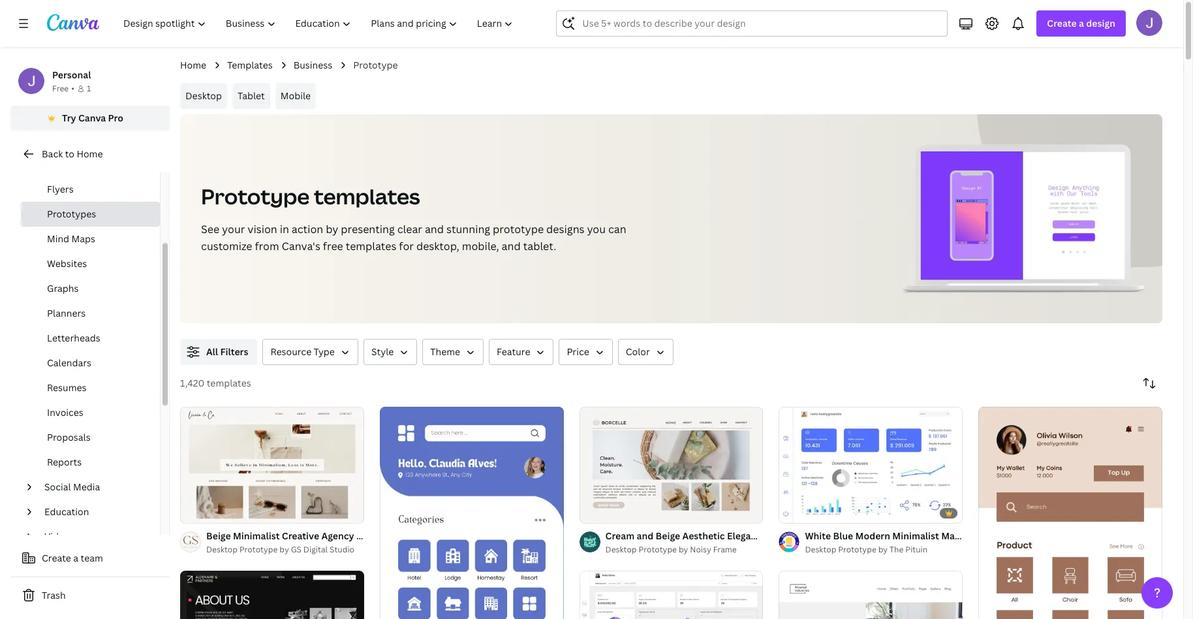 Task type: describe. For each thing, give the bounding box(es) containing it.
top level navigation element
[[115, 10, 525, 37]]

1 for 1
[[87, 83, 91, 94]]

business cards
[[47, 158, 114, 170]]

trash link
[[10, 583, 170, 609]]

beige
[[206, 529, 231, 542]]

by left the "noisy"
[[679, 544, 689, 555]]

theme
[[431, 345, 460, 358]]

tablet link
[[232, 83, 270, 109]]

graphs
[[47, 282, 79, 295]]

desktop prototype by the pituin
[[805, 544, 928, 555]]

gs
[[291, 544, 302, 555]]

theme button
[[423, 339, 484, 365]]

beige minimalist creative agency website desktop prototype desktop prototype by gs digital studio
[[206, 529, 479, 555]]

presenting
[[341, 222, 395, 236]]

for
[[399, 239, 414, 253]]

resource
[[271, 345, 312, 358]]

from
[[255, 239, 279, 253]]

create a team
[[42, 552, 103, 564]]

in
[[280, 222, 289, 236]]

customize
[[201, 239, 252, 253]]

business for business
[[294, 59, 333, 71]]

action
[[292, 222, 323, 236]]

templates for 1,420 templates
[[207, 377, 251, 389]]

invoices
[[47, 406, 83, 419]]

color button
[[618, 339, 674, 365]]

Sort by button
[[1137, 370, 1163, 396]]

flyers
[[47, 183, 74, 195]]

calendars
[[47, 357, 91, 369]]

canva
[[78, 112, 106, 124]]

cards
[[88, 158, 114, 170]]

business for business cards
[[47, 158, 86, 170]]

desktop prototype by the pituin link
[[805, 543, 963, 556]]

back
[[42, 148, 63, 160]]

1 of 5 link
[[580, 407, 764, 523]]

designs
[[547, 222, 585, 236]]

website
[[357, 529, 392, 542]]

resumes
[[47, 381, 87, 394]]

invoices link
[[21, 400, 160, 425]]

create a design
[[1048, 17, 1116, 29]]

back to home
[[42, 148, 103, 160]]

all filters button
[[180, 339, 258, 365]]

reports
[[47, 456, 82, 468]]

letterheads link
[[21, 326, 160, 351]]

desktop prototype by noisy frame
[[606, 544, 737, 555]]

trash
[[42, 589, 66, 601]]

beige and brown minimalist online shop menu furniture mobile prototype image
[[979, 407, 1163, 619]]

feature button
[[489, 339, 554, 365]]

try canva pro
[[62, 112, 123, 124]]

beige minimalist creative agency website desktop prototype link
[[206, 529, 479, 543]]

resumes link
[[21, 376, 160, 400]]

free •
[[52, 83, 74, 94]]

1,420 templates
[[180, 377, 251, 389]]

create for create a design
[[1048, 17, 1077, 29]]

templates inside see your vision in action by presenting clear and stunning prototype designs you can customize from canva's free templates for desktop, mobile, and tablet.
[[346, 239, 397, 253]]

price
[[567, 345, 590, 358]]

resource type button
[[263, 339, 358, 365]]

a for team
[[73, 552, 78, 564]]

desktop,
[[417, 239, 460, 253]]

proposals
[[47, 431, 91, 443]]

social media link
[[39, 475, 152, 500]]

1,420
[[180, 377, 205, 389]]

see your vision in action by presenting clear and stunning prototype designs you can customize from canva's free templates for desktop, mobile, and tablet.
[[201, 222, 627, 253]]

0 horizontal spatial and
[[425, 222, 444, 236]]

price button
[[559, 339, 613, 365]]

of
[[595, 508, 604, 517]]

websites link
[[21, 251, 160, 276]]

resource type
[[271, 345, 335, 358]]

media
[[73, 481, 100, 493]]

create a design button
[[1037, 10, 1127, 37]]

desktop link
[[180, 83, 227, 109]]

frame
[[714, 544, 737, 555]]

desktop for desktop prototype by noisy frame
[[606, 544, 637, 555]]

black and white minimalist interior company desktop prototype image
[[779, 571, 963, 619]]

mobile link
[[275, 83, 316, 109]]

templates
[[227, 59, 273, 71]]

by left the
[[879, 544, 888, 555]]

try canva pro button
[[10, 106, 170, 131]]

stunning
[[447, 222, 491, 236]]

mind maps
[[47, 232, 95, 245]]

mind
[[47, 232, 69, 245]]

canva's
[[282, 239, 321, 253]]



Task type: locate. For each thing, give the bounding box(es) containing it.
digital
[[304, 544, 328, 555]]

create inside dropdown button
[[1048, 17, 1077, 29]]

create inside "button"
[[42, 552, 71, 564]]

1 horizontal spatial home
[[180, 59, 206, 71]]

1 for 1 of 5
[[589, 508, 593, 517]]

websites
[[47, 257, 87, 270]]

a
[[1080, 17, 1085, 29], [73, 552, 78, 564]]

and up desktop,
[[425, 222, 444, 236]]

1 horizontal spatial a
[[1080, 17, 1085, 29]]

social media
[[44, 481, 100, 493]]

1 vertical spatial a
[[73, 552, 78, 564]]

create left design
[[1048, 17, 1077, 29]]

tablet
[[238, 89, 265, 102]]

•
[[71, 83, 74, 94]]

feature
[[497, 345, 531, 358]]

studio
[[330, 544, 355, 555]]

by inside see your vision in action by presenting clear and stunning prototype designs you can customize from canva's free templates for desktop, mobile, and tablet.
[[326, 222, 339, 236]]

5
[[606, 508, 610, 517]]

blue clean modern hotel booking mobile prototype image
[[380, 407, 564, 619]]

a left design
[[1080, 17, 1085, 29]]

templates up presenting
[[314, 182, 420, 210]]

video
[[44, 530, 70, 543]]

by left gs
[[280, 544, 289, 555]]

tablet.
[[524, 239, 557, 253]]

minimalist
[[233, 529, 280, 542]]

0 vertical spatial home
[[180, 59, 206, 71]]

0 horizontal spatial a
[[73, 552, 78, 564]]

video link
[[39, 524, 152, 549]]

planners
[[47, 307, 86, 319]]

1 vertical spatial templates
[[346, 239, 397, 253]]

None search field
[[557, 10, 948, 37]]

1 right •
[[87, 83, 91, 94]]

graphs link
[[21, 276, 160, 301]]

by
[[326, 222, 339, 236], [280, 544, 289, 555], [679, 544, 689, 555], [879, 544, 888, 555]]

1 vertical spatial 1
[[589, 508, 593, 517]]

you
[[587, 222, 606, 236]]

Search search field
[[583, 11, 940, 36]]

1 horizontal spatial 1
[[589, 508, 593, 517]]

by inside 'beige minimalist creative agency website desktop prototype desktop prototype by gs digital studio'
[[280, 544, 289, 555]]

grey and purple modern business dashboard app desktop prototype image
[[580, 571, 764, 619]]

home link
[[180, 58, 206, 72]]

team
[[81, 552, 103, 564]]

desktop inside desktop prototype by the pituin link
[[805, 544, 837, 555]]

color
[[626, 345, 650, 358]]

type
[[314, 345, 335, 358]]

1 horizontal spatial and
[[502, 239, 521, 253]]

prototype
[[353, 59, 398, 71], [201, 182, 310, 210], [434, 529, 479, 542], [240, 544, 278, 555], [639, 544, 677, 555], [839, 544, 877, 555]]

create
[[1048, 17, 1077, 29], [42, 552, 71, 564]]

1
[[87, 83, 91, 94], [589, 508, 593, 517]]

filters
[[220, 345, 248, 358]]

0 vertical spatial 1
[[87, 83, 91, 94]]

a inside dropdown button
[[1080, 17, 1085, 29]]

mind maps link
[[21, 227, 160, 251]]

free
[[52, 83, 69, 94]]

the
[[890, 544, 904, 555]]

templates down all filters
[[207, 377, 251, 389]]

desktop for desktop
[[185, 89, 222, 102]]

prototype templates
[[201, 182, 420, 210]]

black and white modern minimalist creative portfolio about us page website design prototype image
[[180, 571, 364, 619]]

create down video at the left
[[42, 552, 71, 564]]

beige minimalist creative agency website desktop prototype image
[[180, 407, 364, 522]]

0 horizontal spatial business
[[47, 158, 86, 170]]

all filters
[[206, 345, 248, 358]]

social
[[44, 481, 71, 493]]

proposals link
[[21, 425, 160, 450]]

letterheads
[[47, 332, 100, 344]]

0 vertical spatial a
[[1080, 17, 1085, 29]]

cream and beige aesthetic elegant online portfolio shop desktop prototype image
[[580, 407, 764, 522]]

business cards link
[[21, 152, 160, 177]]

0 horizontal spatial 1
[[87, 83, 91, 94]]

2 vertical spatial templates
[[207, 377, 251, 389]]

0 horizontal spatial home
[[77, 148, 103, 160]]

and down the prototype
[[502, 239, 521, 253]]

a for design
[[1080, 17, 1085, 29]]

free
[[323, 239, 343, 253]]

desktop prototype by noisy frame link
[[606, 543, 764, 556]]

desktop inside desktop prototype by noisy frame link
[[606, 544, 637, 555]]

and
[[425, 222, 444, 236], [502, 239, 521, 253]]

style button
[[364, 339, 417, 365]]

templates down presenting
[[346, 239, 397, 253]]

education
[[44, 505, 89, 518]]

0 vertical spatial create
[[1048, 17, 1077, 29]]

1 vertical spatial create
[[42, 552, 71, 564]]

a left team
[[73, 552, 78, 564]]

flyers link
[[21, 177, 160, 202]]

mobile
[[281, 89, 311, 102]]

all
[[206, 345, 218, 358]]

try
[[62, 112, 76, 124]]

0 horizontal spatial create
[[42, 552, 71, 564]]

templates
[[314, 182, 420, 210], [346, 239, 397, 253], [207, 377, 251, 389]]

prototype templates image
[[884, 114, 1163, 323], [922, 151, 1126, 280]]

mobile,
[[462, 239, 499, 253]]

vision
[[248, 222, 277, 236]]

reports link
[[21, 450, 160, 475]]

business inside business cards link
[[47, 158, 86, 170]]

noisy
[[690, 544, 712, 555]]

creative
[[282, 529, 319, 542]]

white blue modern minimalist manufacture production dashboard website desktop prototype image
[[779, 407, 963, 522]]

business
[[294, 59, 333, 71], [47, 158, 86, 170]]

desktop for desktop prototype by the pituin
[[805, 544, 837, 555]]

1 left of
[[589, 508, 593, 517]]

calendars link
[[21, 351, 160, 376]]

templates for prototype templates
[[314, 182, 420, 210]]

0 vertical spatial templates
[[314, 182, 420, 210]]

clear
[[397, 222, 423, 236]]

1 horizontal spatial business
[[294, 59, 333, 71]]

design
[[1087, 17, 1116, 29]]

1 horizontal spatial create
[[1048, 17, 1077, 29]]

maps
[[72, 232, 95, 245]]

templates link
[[227, 58, 273, 72]]

0 vertical spatial business
[[294, 59, 333, 71]]

by up free on the left top
[[326, 222, 339, 236]]

desktop inside desktop link
[[185, 89, 222, 102]]

create for create a team
[[42, 552, 71, 564]]

can
[[609, 222, 627, 236]]

see
[[201, 222, 220, 236]]

pro
[[108, 112, 123, 124]]

pituin
[[906, 544, 928, 555]]

planners link
[[21, 301, 160, 326]]

0 vertical spatial and
[[425, 222, 444, 236]]

1 vertical spatial business
[[47, 158, 86, 170]]

business link
[[294, 58, 333, 72]]

style
[[372, 345, 394, 358]]

1 vertical spatial home
[[77, 148, 103, 160]]

jacob simon image
[[1137, 10, 1163, 36]]

a inside "button"
[[73, 552, 78, 564]]

to
[[65, 148, 74, 160]]

create a team button
[[10, 545, 170, 571]]

prototypes
[[47, 208, 96, 220]]

1 of 5
[[589, 508, 610, 517]]

1 vertical spatial and
[[502, 239, 521, 253]]



Task type: vqa. For each thing, say whether or not it's contained in the screenshot.
teach
no



